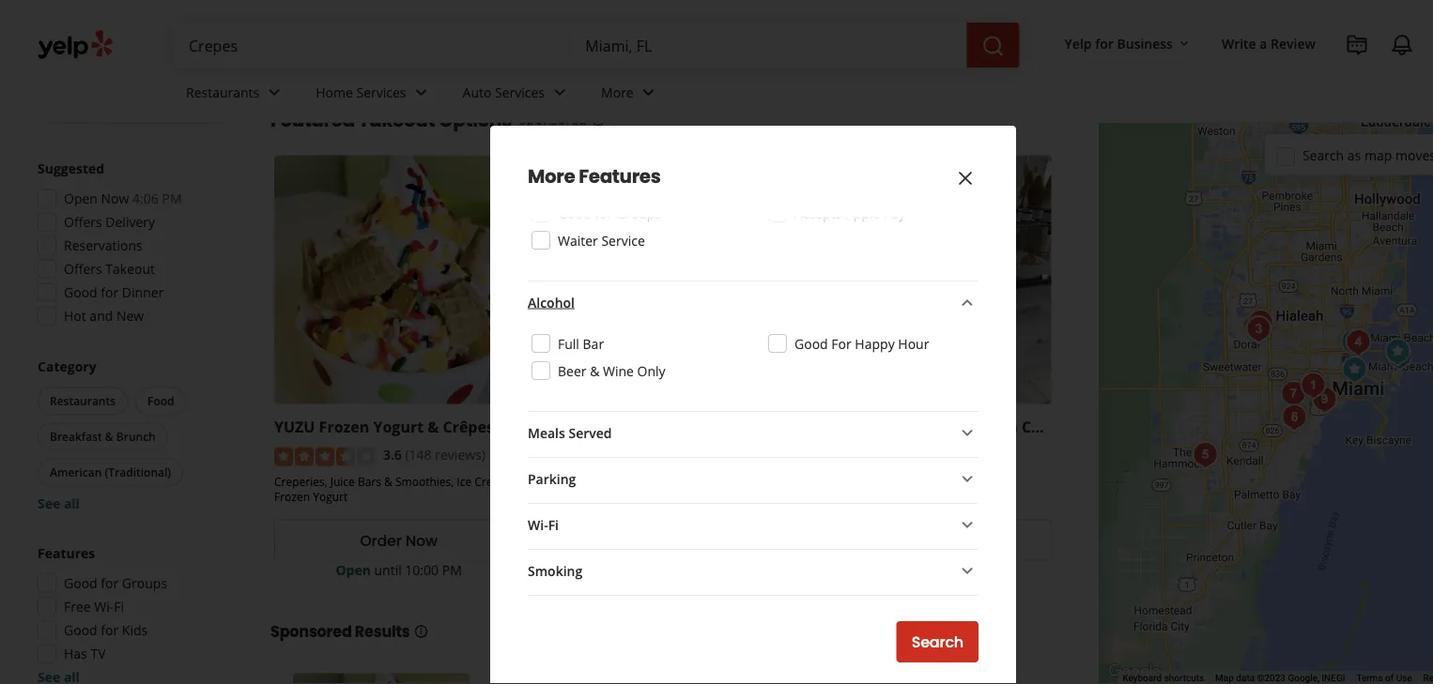 Task type: vqa. For each thing, say whether or not it's contained in the screenshot.
field
no



Task type: locate. For each thing, give the bounding box(es) containing it.
1 services from the left
[[357, 83, 406, 101]]

1 vertical spatial 16 info v2 image
[[414, 625, 429, 640]]

3.6 for mediterranean
[[647, 446, 666, 464]]

2 reviews) from the left
[[699, 446, 750, 464]]

services right auto
[[495, 83, 545, 101]]

24 chevron down v2 image for restaurants
[[263, 81, 286, 104]]

view business link
[[803, 520, 1052, 561]]

sponsored left results
[[271, 622, 352, 643]]

1 horizontal spatial order now link
[[538, 520, 788, 561]]

2 order now from the left
[[624, 530, 702, 551]]

good up waiter
[[558, 204, 592, 222]]

for up waiter service
[[595, 204, 613, 222]]

10
[[317, 62, 339, 94]]

1 horizontal spatial restaurants
[[186, 83, 259, 101]]

16 info v2 image
[[591, 112, 606, 127], [414, 625, 429, 640]]

1 horizontal spatial business
[[1117, 34, 1173, 52]]

& right parking
[[591, 474, 600, 489]]

24 chevron down v2 image inside home services link
[[410, 81, 433, 104]]

open up sponsored results
[[336, 562, 371, 580]]

4.2 (122 reviews)
[[912, 446, 1014, 464]]

bars
[[358, 474, 381, 489], [538, 489, 562, 505]]

1 horizontal spatial groups
[[616, 204, 661, 222]]

order now link down breakfast & brunch, mediterranean, hookah bars
[[538, 520, 788, 561]]

3.6 left (148
[[383, 446, 402, 464]]

1 vertical spatial yogurt
[[313, 489, 348, 505]]

category
[[38, 358, 96, 376]]

order now for yogurt
[[360, 530, 438, 551]]

2 3.6 from the left
[[647, 446, 666, 464]]

0 vertical spatial fi
[[548, 516, 559, 534]]

bars inside creperies, juice bars & smoothies, ice cream & frozen yogurt
[[358, 474, 381, 489]]

hour
[[898, 335, 929, 353]]

0 vertical spatial search
[[1303, 146, 1345, 164]]

wi- up good for kids
[[94, 598, 114, 616]]

now for yuzu
[[406, 530, 438, 551]]

1 brunch, from the left
[[602, 474, 643, 489]]

tv
[[91, 645, 106, 663]]

wi- inside group
[[94, 598, 114, 616]]

0 horizontal spatial reviews)
[[435, 446, 486, 464]]

0 horizontal spatial groups
[[122, 575, 167, 593]]

florida
[[622, 62, 700, 94]]

pm for open until 10:00 pm
[[442, 562, 462, 580]]

None search field
[[174, 23, 1024, 68]]

takeout up "dinner"
[[105, 260, 155, 278]]

more inside more link
[[601, 83, 634, 101]]

search inside button
[[912, 632, 964, 653]]

offers down reservations
[[64, 260, 102, 278]]

0 horizontal spatial hookah
[[730, 474, 771, 489]]

0 horizontal spatial wine
[[603, 362, 634, 380]]

for left "kids"
[[101, 622, 119, 640]]

order now
[[360, 530, 438, 551], [624, 530, 702, 551]]

1 vertical spatial group
[[34, 357, 233, 513]]

yogurt down the yuzu
[[313, 489, 348, 505]]

good for groups up free wi-fi
[[64, 575, 167, 593]]

hookah
[[821, 417, 880, 437], [730, 474, 771, 489]]

1 horizontal spatial bars
[[538, 489, 562, 505]]

wine inside more features dialog
[[603, 362, 634, 380]]

2 order from the left
[[624, 530, 666, 551]]

order now down breakfast & brunch, mediterranean, hookah bars
[[624, 530, 702, 551]]

search for search
[[912, 632, 964, 653]]

yuzu frozen yogurt & crêpes image
[[1336, 351, 1374, 389]]

good for groups inside more features dialog
[[558, 204, 661, 222]]

terms of use
[[1357, 673, 1413, 684]]

map region
[[902, 119, 1434, 685]]

1 horizontal spatial fi
[[548, 516, 559, 534]]

creperies,
[[274, 474, 328, 489]]

offers up reservations
[[64, 213, 102, 231]]

2 order now link from the left
[[538, 520, 788, 561]]

services for auto services
[[495, 83, 545, 101]]

reviews) for restaurant
[[699, 446, 750, 464]]

map data ©2023 google, inegi
[[1216, 673, 1346, 684]]

1 vertical spatial sponsored
[[271, 622, 352, 643]]

alcohol button
[[528, 292, 979, 316]]

24 chevron down v2 image inside more link
[[638, 81, 660, 104]]

until left 10:00
[[374, 562, 402, 580]]

now inside group
[[101, 190, 129, 208]]

24 chevron down v2 image down view business
[[956, 560, 979, 583]]

now
[[101, 190, 129, 208], [406, 530, 438, 551], [670, 530, 702, 551]]

fi up good for kids
[[114, 598, 124, 616]]

0 vertical spatial hookah
[[821, 417, 880, 437]]

order now link for yogurt
[[274, 520, 523, 561]]

2 horizontal spatial pm
[[967, 562, 987, 580]]

business inside view business link
[[914, 530, 979, 551]]

1 order now link from the left
[[274, 520, 523, 561]]

1 horizontal spatial order now
[[624, 530, 702, 551]]

0 horizontal spatial order now
[[360, 530, 438, 551]]

0 horizontal spatial fi
[[114, 598, 124, 616]]

24 chevron down v2 image inside alcohol dropdown button
[[956, 292, 979, 314]]

1 3.6 from the left
[[383, 446, 402, 464]]

services for home services
[[357, 83, 406, 101]]

2 brunch, from the left
[[976, 474, 1017, 489]]

& inside more features dialog
[[590, 362, 600, 380]]

0 vertical spatial more
[[601, 83, 634, 101]]

la crepe bistro image
[[1276, 399, 1314, 437]]

24 chevron down v2 image inside auto services "link"
[[549, 81, 571, 104]]

services
[[357, 83, 406, 101], [495, 83, 545, 101]]

parking button
[[528, 468, 979, 492]]

wine down 4.2 star rating image
[[833, 474, 859, 489]]

order down breakfast & brunch, mediterranean, hookah bars
[[624, 530, 666, 551]]

24 chevron down v2 image for alcohol
[[956, 292, 979, 314]]

breakfast inside beer, wine & spirits, breakfast & brunch, patisserie/cake shop
[[912, 474, 962, 489]]

order now up open until 10:00 pm
[[360, 530, 438, 551]]

features inside dialog
[[579, 163, 661, 190]]

search
[[1303, 146, 1345, 164], [912, 632, 964, 653]]

0 vertical spatial takeout
[[358, 107, 435, 133]]

1 horizontal spatial more
[[601, 83, 634, 101]]

0 horizontal spatial order
[[360, 530, 402, 551]]

0 horizontal spatial frozen
[[274, 489, 310, 505]]

auto services
[[463, 83, 545, 101]]

& up 4.2 star rating image
[[806, 417, 817, 437]]

0 vertical spatial wi-
[[528, 516, 548, 534]]

1 horizontal spatial order
[[624, 530, 666, 551]]

1 horizontal spatial frozen
[[319, 417, 369, 437]]

good for groups up waiter service
[[558, 204, 661, 222]]

crêpemaker image
[[1242, 304, 1280, 342], [1275, 376, 1313, 413]]

©2023
[[1257, 673, 1286, 684]]

(276
[[670, 446, 696, 464]]

24 chevron down v2 image inside 'wi-fi' dropdown button
[[956, 514, 979, 537]]

1 order now from the left
[[360, 530, 438, 551]]

0 horizontal spatial yogurt
[[313, 489, 348, 505]]

frozen left juice
[[274, 489, 310, 505]]

1 vertical spatial wi-
[[94, 598, 114, 616]]

1 vertical spatial more
[[528, 163, 575, 190]]

1 vertical spatial groups
[[122, 575, 167, 593]]

open for open until 10:00 pm
[[336, 562, 371, 580]]

yelp for business button
[[1057, 26, 1200, 60]]

breakfast for breakfast & brunch, mediterranean, hookah bars
[[538, 474, 588, 489]]

breakfast inside button
[[50, 429, 102, 445]]

1 offers from the top
[[64, 213, 102, 231]]

served
[[569, 424, 612, 442]]

beer
[[558, 362, 587, 380]]

2 vertical spatial group
[[32, 544, 233, 685]]

0 vertical spatial open
[[64, 190, 98, 208]]

takeout inside group
[[105, 260, 155, 278]]

24 chevron down v2 image up the 9:00
[[956, 514, 979, 537]]

hookah up 4.2 star rating image
[[821, 417, 880, 437]]

order up open until 10:00 pm
[[360, 530, 402, 551]]

reviews) down beach
[[964, 446, 1014, 464]]

for down the offers takeout
[[101, 284, 119, 302]]

1 horizontal spatial sponsored
[[519, 111, 587, 129]]

&
[[590, 362, 600, 380], [428, 417, 439, 437], [806, 417, 817, 437], [105, 429, 113, 445], [384, 474, 393, 489], [512, 474, 521, 489], [591, 474, 600, 489], [862, 474, 871, 489], [965, 474, 973, 489]]

3.6 star rating image down served
[[538, 448, 640, 466]]

0 horizontal spatial good for groups
[[64, 575, 167, 593]]

1 vertical spatial business
[[914, 530, 979, 551]]

a
[[1260, 34, 1268, 52]]

1 horizontal spatial hookah
[[821, 417, 880, 437]]

1 horizontal spatial open
[[336, 562, 371, 580]]

group
[[32, 159, 233, 331], [34, 357, 233, 513], [32, 544, 233, 685]]

restaurants inside "restaurants" link
[[186, 83, 259, 101]]

takeout
[[358, 107, 435, 133], [105, 260, 155, 278]]

cream
[[475, 474, 509, 489]]

0 horizontal spatial brunch,
[[602, 474, 643, 489]]

0 horizontal spatial 3.6 star rating image
[[274, 448, 376, 466]]

0 horizontal spatial more
[[528, 163, 575, 190]]

3.6 left '(276'
[[647, 446, 666, 464]]

bars down parking
[[538, 489, 562, 505]]

1 horizontal spatial features
[[579, 163, 661, 190]]

1 horizontal spatial until
[[906, 562, 934, 580]]

& right beer
[[590, 362, 600, 380]]

order for mediterranean
[[624, 530, 666, 551]]

3.6 star rating image for spices
[[538, 448, 640, 466]]

1 vertical spatial hookah
[[730, 474, 771, 489]]

atelier monnier south beach café image
[[1381, 338, 1419, 376]]

1 horizontal spatial search
[[1303, 146, 1345, 164]]

24 chevron down v2 image for auto services
[[549, 81, 571, 104]]

patisserie/cake
[[803, 489, 883, 505]]

spirits,
[[874, 474, 909, 489]]

group containing category
[[34, 357, 233, 513]]

restaurants left top on the top of the page
[[186, 83, 259, 101]]

0 vertical spatial frozen
[[319, 417, 369, 437]]

0 vertical spatial yogurt
[[373, 417, 424, 437]]

1 horizontal spatial pm
[[442, 562, 462, 580]]

restaurants button
[[38, 388, 128, 416]]

services up featured takeout options
[[357, 83, 406, 101]]

business left 16 chevron down v2 icon on the right top of the page
[[1117, 34, 1173, 52]]

& right cream
[[512, 474, 521, 489]]

2 until from the left
[[906, 562, 934, 580]]

1 horizontal spatial 16 info v2 image
[[591, 112, 606, 127]]

4:06
[[133, 190, 159, 208]]

pm right 4:06
[[162, 190, 182, 208]]

now for 7
[[670, 530, 702, 551]]

more features dialog
[[0, 0, 1434, 685]]

0 horizontal spatial features
[[38, 545, 95, 563]]

1 order from the left
[[360, 530, 402, 551]]

1 horizontal spatial takeout
[[358, 107, 435, 133]]

reviews) up ice
[[435, 446, 486, 464]]

0 vertical spatial groups
[[616, 204, 661, 222]]

1 horizontal spatial 3.6 star rating image
[[538, 448, 640, 466]]

groups for free wi-fi
[[122, 575, 167, 593]]

now up 10:00
[[406, 530, 438, 551]]

atelier
[[803, 417, 853, 437]]

2 3.6 star rating image from the left
[[538, 448, 640, 466]]

0 vertical spatial group
[[32, 159, 233, 331]]

bar
[[583, 335, 604, 353]]

now up "offers delivery"
[[101, 190, 129, 208]]

0 vertical spatial wine
[[603, 362, 634, 380]]

filters
[[38, 55, 85, 76]]

0 horizontal spatial sponsored
[[271, 622, 352, 643]]

16 info v2 image down miami,
[[591, 112, 606, 127]]

1 vertical spatial fi
[[114, 598, 124, 616]]

pay
[[884, 204, 906, 222]]

suggested
[[38, 160, 104, 178]]

0 vertical spatial restaurants
[[186, 83, 259, 101]]

auto services link
[[448, 68, 586, 122]]

restaurants inside 'restaurants' button
[[50, 394, 116, 409]]

24 chevron down v2 image
[[263, 81, 286, 104], [549, 81, 571, 104], [638, 81, 660, 104], [956, 292, 979, 314], [956, 468, 979, 491]]

0 vertical spatial good for groups
[[558, 204, 661, 222]]

for inside more features dialog
[[595, 204, 613, 222]]

groups up "kids"
[[122, 575, 167, 593]]

breakfast & brunch button
[[38, 423, 168, 451]]

crêpes
[[443, 417, 494, 437]]

0 vertical spatial offers
[[64, 213, 102, 231]]

0 horizontal spatial search
[[912, 632, 964, 653]]

restaurants for "restaurants" link
[[186, 83, 259, 101]]

crepes cafe image
[[1187, 437, 1225, 474]]

pm right the 9:00
[[967, 562, 987, 580]]

yogurt up (148
[[373, 417, 424, 437]]

services inside "link"
[[495, 83, 545, 101]]

takeout down the home services
[[358, 107, 435, 133]]

24 chevron down v2 image for services
[[410, 81, 433, 104]]

0 vertical spatial sponsored
[[519, 111, 587, 129]]

0 horizontal spatial pm
[[162, 190, 182, 208]]

sponsored down miami,
[[519, 111, 587, 129]]

1 horizontal spatial wi-
[[528, 516, 548, 534]]

bars inside breakfast & brunch, mediterranean, hookah bars
[[538, 489, 562, 505]]

2 horizontal spatial breakfast
[[912, 474, 962, 489]]

wine inside beer, wine & spirits, breakfast & brunch, patisserie/cake shop
[[833, 474, 859, 489]]

re link
[[1424, 673, 1434, 684]]

frozen
[[319, 417, 369, 437], [274, 489, 310, 505]]

search down until 9:00 pm
[[912, 632, 964, 653]]

24 chevron down v2 image inside meals served dropdown button
[[956, 422, 979, 445]]

0 horizontal spatial services
[[357, 83, 406, 101]]

1 horizontal spatial services
[[495, 83, 545, 101]]

order now for mediterranean
[[624, 530, 702, 551]]

good for groups for service
[[558, 204, 661, 222]]

café
[[1022, 417, 1055, 437]]

1 vertical spatial frozen
[[274, 489, 310, 505]]

waiter service
[[558, 232, 645, 249]]

more
[[601, 83, 634, 101], [528, 163, 575, 190]]

bars right juice
[[358, 474, 381, 489]]

order now link
[[274, 520, 523, 561], [538, 520, 788, 561]]

reviews) down 7 spices mediterranean restaurant & hookah lounge link
[[699, 446, 750, 464]]

& left 'brunch' at left bottom
[[105, 429, 113, 445]]

il giardino creperie image
[[1306, 381, 1344, 419]]

(122
[[934, 446, 960, 464]]

fi down parking
[[548, 516, 559, 534]]

1 vertical spatial restaurants
[[50, 394, 116, 409]]

more up more features
[[601, 83, 634, 101]]

more up waiter
[[528, 163, 575, 190]]

wi- down parking
[[528, 516, 548, 534]]

groups up service
[[616, 204, 661, 222]]

hot and new
[[64, 307, 144, 325]]

1 vertical spatial wine
[[833, 474, 859, 489]]

order now link up open until 10:00 pm
[[274, 520, 523, 561]]

1 reviews) from the left
[[435, 446, 486, 464]]

2 offers from the top
[[64, 260, 102, 278]]

good up hot
[[64, 284, 97, 302]]

business up until 9:00 pm
[[914, 530, 979, 551]]

16 info v2 image right results
[[414, 625, 429, 640]]

order now link for mediterranean
[[538, 520, 788, 561]]

0 horizontal spatial bars
[[358, 474, 381, 489]]

24 chevron down v2 image inside parking dropdown button
[[956, 468, 979, 491]]

beer & wine only
[[558, 362, 666, 380]]

restaurants down category on the bottom left of page
[[50, 394, 116, 409]]

breakfast up american
[[50, 429, 102, 445]]

1 horizontal spatial now
[[406, 530, 438, 551]]

24 chevron down v2 image inside "restaurants" link
[[263, 81, 286, 104]]

2 services from the left
[[495, 83, 545, 101]]

& left smoothies,
[[384, 474, 393, 489]]

more link
[[586, 68, 675, 122]]

1 vertical spatial features
[[38, 545, 95, 563]]

sponsored
[[519, 111, 587, 129], [271, 622, 352, 643]]

brunch, down '4.2 (122 reviews)'
[[976, 474, 1017, 489]]

frozen inside creperies, juice bars & smoothies, ice cream & frozen yogurt
[[274, 489, 310, 505]]

frozen right the yuzu
[[319, 417, 369, 437]]

3.6 (148 reviews)
[[383, 446, 486, 464]]

features up service
[[579, 163, 661, 190]]

brunch, down served
[[602, 474, 643, 489]]

features down 'all'
[[38, 545, 95, 563]]

of
[[1386, 673, 1394, 684]]

1 horizontal spatial breakfast
[[538, 474, 588, 489]]

groups inside more features dialog
[[616, 204, 661, 222]]

0 horizontal spatial takeout
[[105, 260, 155, 278]]

open inside group
[[64, 190, 98, 208]]

24 chevron down v2 image
[[410, 81, 433, 104], [956, 422, 979, 445], [956, 514, 979, 537], [956, 560, 979, 583]]

1 vertical spatial open
[[336, 562, 371, 580]]

wine left only
[[603, 362, 634, 380]]

close image
[[954, 167, 977, 190]]

3.6 (276 reviews)
[[647, 446, 750, 464]]

1 horizontal spatial reviews)
[[699, 446, 750, 464]]

24 chevron down v2 image up '4.2 (122 reviews)'
[[956, 422, 979, 445]]

search for search as map moves
[[1303, 146, 1345, 164]]

group containing suggested
[[32, 159, 233, 331]]

0 horizontal spatial order now link
[[274, 520, 523, 561]]

1 horizontal spatial brunch,
[[976, 474, 1017, 489]]

search left as
[[1303, 146, 1345, 164]]

3 reviews) from the left
[[964, 446, 1014, 464]]

wine
[[603, 362, 634, 380], [833, 474, 859, 489]]

& left spirits,
[[862, 474, 871, 489]]

fi inside dropdown button
[[548, 516, 559, 534]]

0 horizontal spatial business
[[914, 530, 979, 551]]

1 vertical spatial good for groups
[[64, 575, 167, 593]]

breakfast up wi-fi
[[538, 474, 588, 489]]

3.6 star rating image
[[274, 448, 376, 466], [538, 448, 640, 466]]

2 horizontal spatial reviews)
[[964, 446, 1014, 464]]

1 horizontal spatial yogurt
[[373, 417, 424, 437]]

google,
[[1288, 673, 1320, 684]]

wi-
[[528, 516, 548, 534], [94, 598, 114, 616]]

keyboard shortcuts
[[1123, 673, 1204, 684]]

1 vertical spatial search
[[912, 632, 964, 653]]

1 vertical spatial offers
[[64, 260, 102, 278]]

spices
[[551, 417, 597, 437]]

pm right 10:00
[[442, 562, 462, 580]]

0 horizontal spatial restaurants
[[50, 394, 116, 409]]

brunch,
[[602, 474, 643, 489], [976, 474, 1017, 489]]

open down suggested
[[64, 190, 98, 208]]

1 3.6 star rating image from the left
[[274, 448, 376, 466]]

restaurant
[[718, 417, 802, 437]]

0 horizontal spatial now
[[101, 190, 129, 208]]

breakfast down (122
[[912, 474, 962, 489]]

1 horizontal spatial wine
[[833, 474, 859, 489]]

1 horizontal spatial 3.6
[[647, 446, 666, 464]]

hookah up 'wi-fi' dropdown button
[[730, 474, 771, 489]]

0 vertical spatial features
[[579, 163, 661, 190]]

business
[[1117, 34, 1173, 52], [914, 530, 979, 551]]

brunch
[[116, 429, 156, 445]]

good for groups for wi-
[[64, 575, 167, 593]]

food button
[[135, 388, 187, 416]]

3.6 star rating image up juice
[[274, 448, 376, 466]]

0 horizontal spatial wi-
[[94, 598, 114, 616]]

breakfast inside breakfast & brunch, mediterranean, hookah bars
[[538, 474, 588, 489]]

reservations
[[64, 237, 143, 255]]

for right yelp
[[1096, 34, 1114, 52]]

more inside more features dialog
[[528, 163, 575, 190]]

9:00
[[937, 562, 963, 580]]

beer, wine & spirits, breakfast & brunch, patisserie/cake shop
[[803, 474, 1017, 505]]

now down mediterranean,
[[670, 530, 702, 551]]

until left the 9:00
[[906, 562, 934, 580]]

yelp for business
[[1065, 34, 1173, 52]]

notifications image
[[1391, 34, 1414, 56]]

0 horizontal spatial until
[[374, 562, 402, 580]]

0 horizontal spatial open
[[64, 190, 98, 208]]

0 horizontal spatial 3.6
[[383, 446, 402, 464]]

0 vertical spatial crêpemaker image
[[1242, 304, 1280, 342]]

24 chevron down v2 image up featured takeout options
[[410, 81, 433, 104]]



Task type: describe. For each thing, give the bounding box(es) containing it.
as
[[1348, 146, 1362, 164]]

24 chevron down v2 image for parking
[[956, 468, 979, 491]]

review
[[1271, 34, 1316, 52]]

good for happy hour
[[795, 335, 929, 353]]

fi inside group
[[114, 598, 124, 616]]

open until 10:00 pm
[[336, 562, 462, 580]]

order for yogurt
[[360, 530, 402, 551]]

miami,
[[540, 62, 618, 94]]

brunch, inside beer, wine & spirits, breakfast & brunch, patisserie/cake shop
[[976, 474, 1017, 489]]

wi-fi button
[[528, 514, 979, 538]]

home services
[[316, 83, 406, 101]]

happy
[[855, 335, 895, 353]]

4.2
[[912, 446, 930, 464]]

all
[[64, 495, 80, 513]]

user actions element
[[1050, 24, 1434, 139]]

shop
[[886, 489, 913, 505]]

write a review link
[[1215, 26, 1324, 60]]

search as map moves
[[1303, 146, 1434, 164]]

south
[[925, 417, 969, 437]]

beer,
[[803, 474, 830, 489]]

options
[[439, 107, 512, 133]]

& inside button
[[105, 429, 113, 445]]

offers for offers takeout
[[64, 260, 102, 278]]

projects image
[[1346, 34, 1369, 56]]

shortcuts
[[1165, 673, 1204, 684]]

and
[[90, 307, 113, 325]]

yelp
[[1065, 34, 1092, 52]]

write a review
[[1222, 34, 1316, 52]]

more for more features
[[528, 163, 575, 190]]

sweet paris crêperie & café image
[[1295, 367, 1333, 405]]

service
[[602, 232, 645, 249]]

google image
[[1104, 660, 1166, 685]]

business categories element
[[171, 68, 1434, 122]]

for up free wi-fi
[[101, 575, 119, 593]]

0 horizontal spatial 16 info v2 image
[[414, 625, 429, 640]]

16 chevron down v2 image
[[1177, 36, 1192, 51]]

& up 3.6 (148 reviews)
[[428, 417, 439, 437]]

yuzu frozen yogurt & crêpes
[[274, 417, 494, 437]]

mediterranean
[[601, 417, 714, 437]]

atelier monnier south beach café link
[[803, 417, 1055, 437]]

view
[[875, 530, 911, 551]]

reviews) for &
[[435, 446, 486, 464]]

meals
[[528, 424, 565, 442]]

the morning bistro image
[[1335, 324, 1373, 362]]

alcohol
[[528, 294, 575, 311]]

hookah inside breakfast & brunch, mediterranean, hookah bars
[[730, 474, 771, 489]]

atelier monnier south beach café
[[803, 417, 1055, 437]]

sponsored for sponsored
[[519, 111, 587, 129]]

map
[[1365, 146, 1393, 164]]

inegi
[[1322, 673, 1346, 684]]

open now 4:06 pm
[[64, 190, 182, 208]]

takeout for featured
[[358, 107, 435, 133]]

more for more
[[601, 83, 634, 101]]

(148
[[405, 446, 432, 464]]

for
[[832, 335, 852, 353]]

breakfast & brunch, mediterranean, hookah bars
[[538, 474, 771, 505]]

sweet paris creperie & café image
[[1241, 311, 1278, 349]]

takeout for offers
[[105, 260, 155, 278]]

good down free
[[64, 622, 97, 640]]

breakfast & brunch
[[50, 429, 156, 445]]

restaurants link
[[171, 68, 301, 122]]

keyboard
[[1123, 673, 1162, 684]]

data
[[1237, 673, 1255, 684]]

24 chevron down v2 image for served
[[956, 422, 979, 445]]

near
[[482, 62, 536, 94]]

group containing features
[[32, 544, 233, 685]]

groups for waiter service
[[616, 204, 661, 222]]

full
[[558, 335, 580, 353]]

restaurants for 'restaurants' button
[[50, 394, 116, 409]]

business inside yelp for business 'button'
[[1117, 34, 1173, 52]]

creperies, juice bars & smoothies, ice cream & frozen yogurt
[[274, 474, 521, 505]]

sort:
[[889, 72, 918, 90]]

3.6 star rating image for frozen
[[274, 448, 376, 466]]

sponsored for sponsored results
[[271, 622, 352, 643]]

the crepes and waffles bar image
[[1340, 324, 1378, 362]]

1 vertical spatial crêpemaker image
[[1275, 376, 1313, 413]]

lounge
[[884, 417, 939, 437]]

see all
[[38, 495, 80, 513]]

re
[[1424, 673, 1434, 684]]

smoking button
[[528, 560, 979, 584]]

accepts
[[795, 204, 842, 222]]

search image
[[982, 35, 1005, 57]]

brunch, inside breakfast & brunch, mediterranean, hookah bars
[[602, 474, 643, 489]]

& down '4.2 (122 reviews)'
[[965, 474, 973, 489]]

best
[[344, 62, 393, 94]]

more features
[[528, 163, 661, 190]]

for inside 'button'
[[1096, 34, 1114, 52]]

reviews) for beach
[[964, 446, 1014, 464]]

(traditional)
[[105, 465, 171, 481]]

keyboard shortcuts button
[[1123, 672, 1204, 685]]

24 chevron down v2 image for fi
[[956, 514, 979, 537]]

7 spices mediterranean restaurant & hookah lounge link
[[538, 417, 939, 437]]

24 chevron down v2 image inside smoking dropdown button
[[956, 560, 979, 583]]

moves
[[1396, 146, 1434, 164]]

kids
[[122, 622, 148, 640]]

& inside breakfast & brunch, mediterranean, hookah bars
[[591, 474, 600, 489]]

4.2 star rating image
[[803, 448, 904, 466]]

3.6 for yogurt
[[383, 446, 402, 464]]

only
[[637, 362, 666, 380]]

open for open now 4:06 pm
[[64, 190, 98, 208]]

offers for offers delivery
[[64, 213, 102, 231]]

good for kids
[[64, 622, 148, 640]]

terms of use link
[[1357, 673, 1413, 684]]

see
[[38, 495, 60, 513]]

features inside group
[[38, 545, 95, 563]]

home
[[316, 83, 353, 101]]

delivery
[[105, 213, 155, 231]]

7 spices mediterranean restaurant & hookah lounge image
[[1380, 333, 1417, 371]]

food
[[148, 394, 174, 409]]

yogurt inside creperies, juice bars & smoothies, ice cream & frozen yogurt
[[313, 489, 348, 505]]

good up free
[[64, 575, 97, 593]]

juice
[[330, 474, 355, 489]]

home services link
[[301, 68, 448, 122]]

smoothies,
[[395, 474, 454, 489]]

wi- inside dropdown button
[[528, 516, 548, 534]]

good left for
[[795, 335, 828, 353]]

good for dinner
[[64, 284, 164, 302]]

view business
[[875, 530, 979, 551]]

0 vertical spatial 16 info v2 image
[[591, 112, 606, 127]]

new
[[116, 307, 144, 325]]

24 chevron down v2 image for more
[[638, 81, 660, 104]]

ice
[[457, 474, 472, 489]]

results
[[355, 622, 410, 643]]

meals served button
[[528, 422, 979, 446]]

accepts apple pay
[[795, 204, 906, 222]]

write
[[1222, 34, 1257, 52]]

little eatery image
[[1274, 398, 1312, 436]]

apple
[[845, 204, 881, 222]]

7 spices mediterranean restaurant & hookah lounge
[[538, 417, 939, 437]]

waiter
[[558, 232, 598, 249]]

offers takeout
[[64, 260, 155, 278]]

7
[[538, 417, 547, 437]]

use
[[1397, 673, 1413, 684]]

parking
[[528, 470, 576, 488]]

pm for open now 4:06 pm
[[162, 190, 182, 208]]

1 until from the left
[[374, 562, 402, 580]]

terms
[[1357, 673, 1383, 684]]

stephanie's crepes image
[[1296, 364, 1334, 402]]

breakfast for breakfast & brunch
[[50, 429, 102, 445]]



